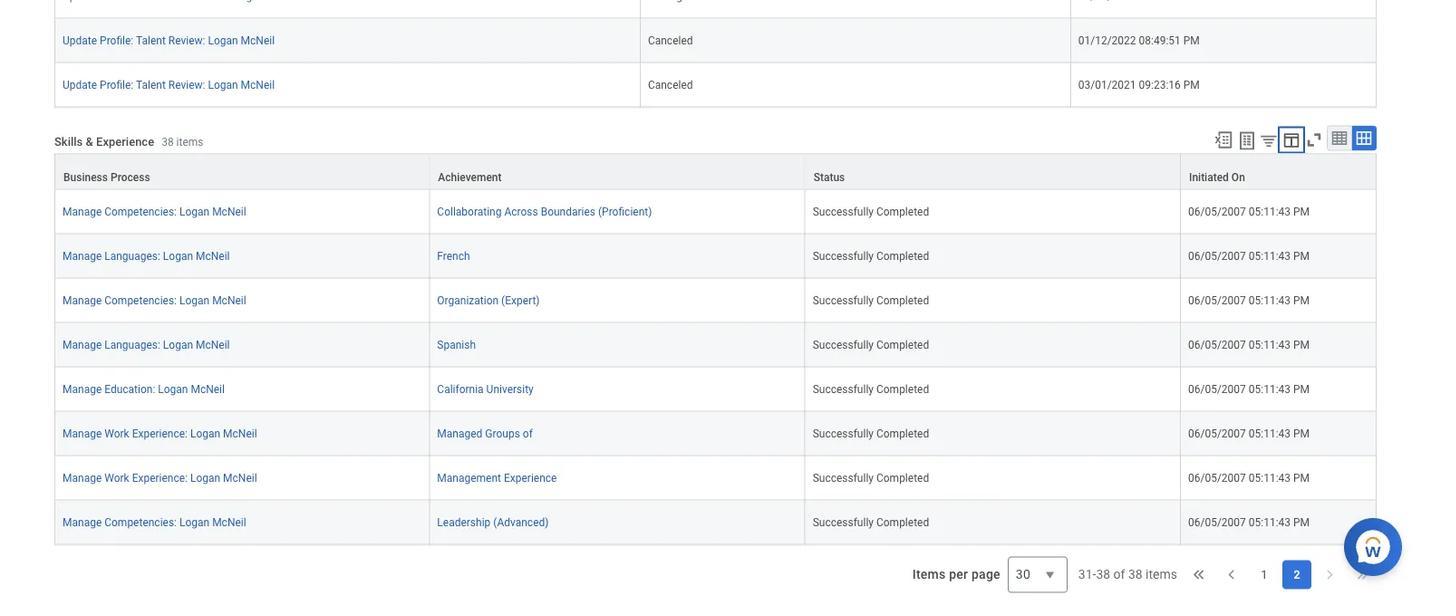 Task type: vqa. For each thing, say whether or not it's contained in the screenshot.
Manage Competencies: Logan McNeil
yes



Task type: describe. For each thing, give the bounding box(es) containing it.
french link
[[437, 247, 470, 263]]

fullscreen image
[[1305, 131, 1325, 151]]

achievement
[[438, 172, 502, 184]]

items per page element
[[910, 547, 1068, 605]]

manage for leadership
[[63, 517, 102, 530]]

pm for management experience
[[1294, 473, 1311, 485]]

manage languages: logan mcneil link for spanish
[[63, 336, 230, 352]]

03/01/2021 09:23:16 pm
[[1079, 79, 1201, 92]]

competencies: for collaborating
[[104, 206, 177, 219]]

05:11:43 for experience
[[1250, 473, 1291, 485]]

2 successfully completed from the top
[[813, 250, 930, 263]]

7 row from the top
[[54, 279, 1378, 324]]

languages: for spanish
[[104, 339, 160, 352]]

items for 31-38 of 38 items
[[1146, 568, 1178, 583]]

pm for french
[[1294, 250, 1311, 263]]

pagination element
[[1079, 547, 1378, 605]]

groups
[[485, 428, 520, 441]]

process
[[111, 172, 150, 184]]

8 row from the top
[[54, 324, 1378, 368]]

successfully completed for (advanced)
[[813, 517, 930, 530]]

completed for groups
[[877, 428, 930, 441]]

31-38 of 38 items
[[1079, 568, 1178, 583]]

completed for (advanced)
[[877, 517, 930, 530]]

initiated on
[[1190, 172, 1246, 184]]

status
[[814, 172, 845, 184]]

manage for california
[[63, 384, 102, 396]]

manage competencies: logan mcneil link for collaborating across boundaries (proficient)
[[63, 202, 246, 219]]

manage competencies: logan mcneil for organization
[[63, 295, 246, 308]]

expand table image
[[1356, 130, 1374, 148]]

4 06/05/2007 05:11:43 pm from the top
[[1189, 339, 1311, 352]]

08:49:51
[[1140, 35, 1182, 47]]

(expert)
[[502, 295, 540, 308]]

successfully completed element for (advanced)
[[813, 513, 930, 530]]

2 06/05/2007 05:11:43 pm from the top
[[1189, 250, 1311, 263]]

manage competencies: logan mcneil for leadership
[[63, 517, 246, 530]]

06/05/2007 for across
[[1189, 206, 1247, 219]]

4 successfully from the top
[[813, 339, 874, 352]]

skills & experience 38 items
[[54, 135, 204, 149]]

successfully completed element for (expert)
[[813, 291, 930, 308]]

management experience link
[[437, 469, 557, 485]]

chevron 2x left small image
[[1191, 567, 1209, 585]]

of for 38
[[1114, 568, 1126, 583]]

pm for organization (expert)
[[1294, 295, 1311, 308]]

successfully completed element for university
[[813, 380, 930, 396]]

items
[[913, 568, 946, 583]]

manage for management
[[63, 473, 102, 485]]

completed for (expert)
[[877, 295, 930, 308]]

1 canceled element from the top
[[648, 31, 693, 47]]

management experience
[[437, 473, 557, 485]]

2 successfully from the top
[[813, 250, 874, 263]]

profile: for 01/12/2022 08:49:51 pm
[[100, 35, 134, 47]]

row containing manage education: logan mcneil
[[54, 368, 1378, 413]]

click to view/edit grid preferences image
[[1282, 131, 1302, 151]]

0 horizontal spatial experience
[[96, 135, 154, 149]]

update for 03/01/2021 09:23:16 pm
[[63, 79, 97, 92]]

1 horizontal spatial 38
[[1097, 568, 1111, 583]]

collaborating across boundaries (proficient) link
[[437, 202, 652, 219]]

work for management
[[104, 473, 129, 485]]

organization (expert) link
[[437, 291, 540, 308]]

successfully completed element for across
[[813, 202, 930, 219]]

05:11:43 for groups
[[1250, 428, 1291, 441]]

per
[[950, 568, 969, 583]]

05:11:43 for (expert)
[[1250, 295, 1291, 308]]

5 row from the top
[[54, 191, 1378, 235]]

experience: for management experience
[[132, 473, 188, 485]]

california university
[[437, 384, 534, 396]]

successfully completed element for groups
[[813, 425, 930, 441]]

06/05/2007 05:11:43 pm for experience
[[1189, 473, 1311, 485]]

across
[[505, 206, 538, 219]]

2 06/05/2007 from the top
[[1189, 250, 1247, 263]]

pm for collaborating across boundaries (proficient)
[[1294, 206, 1311, 219]]

successfully completed for across
[[813, 206, 930, 219]]

education:
[[104, 384, 155, 396]]

06/05/2007 for (advanced)
[[1189, 517, 1247, 530]]

update profile: talent review: logan mcneil for 01/12/2022 08:49:51 pm
[[63, 35, 275, 47]]

4 05:11:43 from the top
[[1250, 339, 1291, 352]]

successfully for university
[[813, 384, 874, 396]]

update profile: talent review: logan mcneil link for 03/01/2021 09:23:16 pm
[[63, 75, 275, 92]]

manage education: logan mcneil
[[63, 384, 225, 396]]

4 successfully completed element from the top
[[813, 336, 930, 352]]

california
[[437, 384, 484, 396]]

38 for of
[[1129, 568, 1143, 583]]

manage work experience: logan mcneil link for management experience
[[63, 469, 257, 485]]

boundaries
[[541, 206, 596, 219]]

manage languages: logan mcneil for spanish
[[63, 339, 230, 352]]

06/05/2007 05:11:43 pm for university
[[1189, 384, 1311, 396]]

successfully for across
[[813, 206, 874, 219]]

2 05:11:43 from the top
[[1250, 250, 1291, 263]]

managed
[[437, 428, 483, 441]]

38 for experience
[[162, 136, 174, 149]]

1 list
[[1251, 562, 1312, 591]]

01/12/2022
[[1079, 35, 1137, 47]]

06/05/2007 05:11:43 pm for groups
[[1189, 428, 1311, 441]]

05:11:43 for (advanced)
[[1250, 517, 1291, 530]]

initiated on button
[[1182, 155, 1377, 190]]

talent for 01/12/2022 08:49:51 pm
[[136, 35, 166, 47]]

4 successfully completed from the top
[[813, 339, 930, 352]]

pm for leadership (advanced)
[[1294, 517, 1311, 530]]

table image
[[1331, 130, 1349, 148]]

chevron left small image
[[1223, 567, 1242, 585]]

2 manage from the top
[[63, 250, 102, 263]]

organization
[[437, 295, 499, 308]]

business
[[63, 172, 108, 184]]

06/05/2007 for experience
[[1189, 473, 1247, 485]]



Task type: locate. For each thing, give the bounding box(es) containing it.
skills
[[54, 135, 83, 149]]

successfully for experience
[[813, 473, 874, 485]]

pm for california university
[[1294, 384, 1311, 396]]

05:11:43 for across
[[1250, 206, 1291, 219]]

successfully for groups
[[813, 428, 874, 441]]

management
[[437, 473, 502, 485]]

experience inside management experience link
[[504, 473, 557, 485]]

1 horizontal spatial items
[[1146, 568, 1178, 583]]

leadership (advanced)
[[437, 517, 549, 530]]

0 vertical spatial review:
[[168, 35, 205, 47]]

2 canceled element from the top
[[648, 75, 693, 92]]

0 vertical spatial competencies:
[[104, 206, 177, 219]]

05:11:43
[[1250, 206, 1291, 219], [1250, 250, 1291, 263], [1250, 295, 1291, 308], [1250, 339, 1291, 352], [1250, 384, 1291, 396], [1250, 428, 1291, 441], [1250, 473, 1291, 485], [1250, 517, 1291, 530]]

experience up (advanced)
[[504, 473, 557, 485]]

mcneil inside manage education: logan mcneil link
[[191, 384, 225, 396]]

experience: for managed groups of
[[132, 428, 188, 441]]

languages: down process
[[104, 250, 160, 263]]

work
[[104, 428, 129, 441], [104, 473, 129, 485]]

manage languages: logan mcneil up manage education: logan mcneil link
[[63, 339, 230, 352]]

3 successfully completed element from the top
[[813, 291, 930, 308]]

5 05:11:43 from the top
[[1250, 384, 1291, 396]]

talent
[[136, 35, 166, 47], [136, 79, 166, 92]]

2 update profile: talent review: logan mcneil from the top
[[63, 79, 275, 92]]

2 completed from the top
[[877, 250, 930, 263]]

06/05/2007
[[1189, 206, 1247, 219], [1189, 250, 1247, 263], [1189, 295, 1247, 308], [1189, 339, 1247, 352], [1189, 384, 1247, 396], [1189, 428, 1247, 441], [1189, 473, 1247, 485], [1189, 517, 1247, 530]]

1 vertical spatial experience:
[[132, 473, 188, 485]]

update profile: talent review: logan mcneil
[[63, 35, 275, 47], [63, 79, 275, 92]]

review:
[[168, 35, 205, 47], [168, 79, 205, 92]]

export to excel image
[[1214, 131, 1234, 151]]

1 vertical spatial update profile: talent review: logan mcneil link
[[63, 75, 275, 92]]

1 vertical spatial update
[[63, 79, 97, 92]]

7 completed from the top
[[877, 473, 930, 485]]

1 vertical spatial manage languages: logan mcneil link
[[63, 336, 230, 352]]

1 manage work experience: logan mcneil from the top
[[63, 428, 257, 441]]

chevron 2x right small image
[[1354, 567, 1372, 585]]

of
[[523, 428, 533, 441], [1114, 568, 1126, 583]]

2 languages: from the top
[[104, 339, 160, 352]]

update
[[63, 35, 97, 47], [63, 79, 97, 92]]

competencies:
[[104, 206, 177, 219], [104, 295, 177, 308], [104, 517, 177, 530]]

31-38 of 38 items status
[[1079, 567, 1178, 585]]

manage competencies: logan mcneil link for leadership (advanced)
[[63, 513, 246, 530]]

items for skills & experience 38 items
[[176, 136, 204, 149]]

8 successfully from the top
[[813, 517, 874, 530]]

06/05/2007 for (expert)
[[1189, 295, 1247, 308]]

1 languages: from the top
[[104, 250, 160, 263]]

spanish link
[[437, 336, 476, 352]]

2 vertical spatial competencies:
[[104, 517, 177, 530]]

initiated
[[1190, 172, 1230, 184]]

update profile: talent review: logan mcneil link for 01/12/2022 08:49:51 pm
[[63, 31, 275, 47]]

items
[[176, 136, 204, 149], [1146, 568, 1178, 583]]

canceled element
[[648, 31, 693, 47], [648, 75, 693, 92]]

0 vertical spatial update
[[63, 35, 97, 47]]

manage for managed
[[63, 428, 102, 441]]

0 horizontal spatial 38
[[162, 136, 174, 149]]

chevron right small image
[[1321, 567, 1339, 585]]

4 row from the top
[[54, 154, 1378, 191]]

1 vertical spatial update profile: talent review: logan mcneil
[[63, 79, 275, 92]]

select to filter grid data image
[[1260, 132, 1280, 151]]

1 talent from the top
[[136, 35, 166, 47]]

organization (expert)
[[437, 295, 540, 308]]

page
[[972, 568, 1001, 583]]

4 manage from the top
[[63, 339, 102, 352]]

1 button
[[1251, 562, 1280, 591]]

6 successfully from the top
[[813, 428, 874, 441]]

0 vertical spatial languages:
[[104, 250, 160, 263]]

09:23:16
[[1140, 79, 1182, 92]]

pm for spanish
[[1294, 339, 1311, 352]]

row containing business process
[[54, 154, 1378, 191]]

1 06/05/2007 from the top
[[1189, 206, 1247, 219]]

2 row from the top
[[54, 19, 1378, 64]]

31-
[[1079, 568, 1097, 583]]

1 update profile: talent review: logan mcneil link from the top
[[63, 31, 275, 47]]

successfully completed
[[813, 206, 930, 219], [813, 250, 930, 263], [813, 295, 930, 308], [813, 339, 930, 352], [813, 384, 930, 396], [813, 428, 930, 441], [813, 473, 930, 485], [813, 517, 930, 530]]

4 06/05/2007 from the top
[[1189, 339, 1247, 352]]

2 update profile: talent review: logan mcneil link from the top
[[63, 75, 275, 92]]

2 competencies: from the top
[[104, 295, 177, 308]]

2 successfully completed element from the top
[[813, 247, 930, 263]]

items left "chevron 2x left small" image
[[1146, 568, 1178, 583]]

3 manage competencies: logan mcneil link from the top
[[63, 513, 246, 530]]

2 vertical spatial manage competencies: logan mcneil link
[[63, 513, 246, 530]]

1 successfully completed from the top
[[813, 206, 930, 219]]

6 successfully completed from the top
[[813, 428, 930, 441]]

manage work experience: logan mcneil link
[[63, 425, 257, 441], [63, 469, 257, 485]]

of right groups
[[523, 428, 533, 441]]

1 vertical spatial of
[[1114, 568, 1126, 583]]

2 update from the top
[[63, 79, 97, 92]]

items inside skills & experience 38 items
[[176, 136, 204, 149]]

05:11:43 for university
[[1250, 384, 1291, 396]]

update profile: talent review: logan mcneil for 03/01/2021 09:23:16 pm
[[63, 79, 275, 92]]

3 successfully from the top
[[813, 295, 874, 308]]

completed
[[877, 206, 930, 219], [877, 250, 930, 263], [877, 295, 930, 308], [877, 339, 930, 352], [877, 384, 930, 396], [877, 428, 930, 441], [877, 473, 930, 485], [877, 517, 930, 530]]

01/12/2022 08:49:51 pm
[[1079, 35, 1201, 47]]

leadership
[[437, 517, 491, 530]]

2 profile: from the top
[[100, 79, 134, 92]]

leadership (advanced) link
[[437, 513, 549, 530]]

7 manage from the top
[[63, 473, 102, 485]]

business process button
[[55, 155, 429, 190]]

toolbar
[[1206, 126, 1378, 154]]

0 vertical spatial work
[[104, 428, 129, 441]]

1 vertical spatial manage work experience: logan mcneil
[[63, 473, 257, 485]]

1 successfully completed element from the top
[[813, 202, 930, 219]]

1 vertical spatial profile:
[[100, 79, 134, 92]]

achievement button
[[430, 155, 805, 190]]

06/05/2007 05:11:43 pm
[[1189, 206, 1311, 219], [1189, 250, 1311, 263], [1189, 295, 1311, 308], [1189, 339, 1311, 352], [1189, 384, 1311, 396], [1189, 428, 1311, 441], [1189, 473, 1311, 485], [1189, 517, 1311, 530]]

8 05:11:43 from the top
[[1250, 517, 1291, 530]]

row
[[54, 0, 1378, 19], [54, 19, 1378, 64], [54, 64, 1378, 108], [54, 154, 1378, 191], [54, 191, 1378, 235], [54, 235, 1378, 279], [54, 279, 1378, 324], [54, 324, 1378, 368], [54, 368, 1378, 413], [54, 413, 1378, 457], [54, 457, 1378, 502], [54, 502, 1378, 546]]

3 06/05/2007 05:11:43 pm from the top
[[1189, 295, 1311, 308]]

4 completed from the top
[[877, 339, 930, 352]]

1
[[1262, 569, 1268, 583]]

completed for experience
[[877, 473, 930, 485]]

1 work from the top
[[104, 428, 129, 441]]

3 manage competencies: logan mcneil from the top
[[63, 517, 246, 530]]

of inside status
[[1114, 568, 1126, 583]]

0 vertical spatial manage work experience: logan mcneil link
[[63, 425, 257, 441]]

collaborating across boundaries (proficient)
[[437, 206, 652, 219]]

0 vertical spatial manage competencies: logan mcneil link
[[63, 202, 246, 219]]

0 vertical spatial update profile: talent review: logan mcneil
[[63, 35, 275, 47]]

1 update from the top
[[63, 35, 97, 47]]

manage competencies: logan mcneil link for organization (expert)
[[63, 291, 246, 308]]

update for 01/12/2022 08:49:51 pm
[[63, 35, 97, 47]]

experience:
[[132, 428, 188, 441], [132, 473, 188, 485]]

successfully for (expert)
[[813, 295, 874, 308]]

canceled
[[648, 35, 693, 47], [648, 79, 693, 92]]

9 row from the top
[[54, 368, 1378, 413]]

2 work from the top
[[104, 473, 129, 485]]

6 06/05/2007 05:11:43 pm from the top
[[1189, 428, 1311, 441]]

competencies: for organization
[[104, 295, 177, 308]]

0 vertical spatial manage languages: logan mcneil
[[63, 250, 230, 263]]

successfully for (advanced)
[[813, 517, 874, 530]]

38 inside skills & experience 38 items
[[162, 136, 174, 149]]

experience right &
[[96, 135, 154, 149]]

11 row from the top
[[54, 457, 1378, 502]]

8 successfully completed from the top
[[813, 517, 930, 530]]

1 vertical spatial review:
[[168, 79, 205, 92]]

7 05:11:43 from the top
[[1250, 473, 1291, 485]]

0 vertical spatial canceled element
[[648, 31, 693, 47]]

1 06/05/2007 05:11:43 pm from the top
[[1189, 206, 1311, 219]]

(advanced)
[[494, 517, 549, 530]]

manage languages: logan mcneil down process
[[63, 250, 230, 263]]

12 row from the top
[[54, 502, 1378, 546]]

successfully completed for groups
[[813, 428, 930, 441]]

5 successfully completed from the top
[[813, 384, 930, 396]]

1 row from the top
[[54, 0, 1378, 19]]

0 vertical spatial experience
[[96, 135, 154, 149]]

items per page
[[913, 568, 1001, 583]]

0 vertical spatial manage work experience: logan mcneil
[[63, 428, 257, 441]]

0 horizontal spatial of
[[523, 428, 533, 441]]

1 canceled from the top
[[648, 35, 693, 47]]

1 vertical spatial languages:
[[104, 339, 160, 352]]

update profile: talent review: logan mcneil link
[[63, 31, 275, 47], [63, 75, 275, 92]]

review: for 01/12/2022
[[168, 35, 205, 47]]

manage competencies: logan mcneil for collaborating
[[63, 206, 246, 219]]

5 06/05/2007 05:11:43 pm from the top
[[1189, 384, 1311, 396]]

experience
[[96, 135, 154, 149], [504, 473, 557, 485]]

7 06/05/2007 05:11:43 pm from the top
[[1189, 473, 1311, 485]]

talent for 03/01/2021 09:23:16 pm
[[136, 79, 166, 92]]

languages: up manage education: logan mcneil link
[[104, 339, 160, 352]]

competencies: for leadership
[[104, 517, 177, 530]]

languages:
[[104, 250, 160, 263], [104, 339, 160, 352]]

pm for managed groups of
[[1294, 428, 1311, 441]]

university
[[487, 384, 534, 396]]

manage
[[63, 206, 102, 219], [63, 250, 102, 263], [63, 295, 102, 308], [63, 339, 102, 352], [63, 384, 102, 396], [63, 428, 102, 441], [63, 473, 102, 485], [63, 517, 102, 530]]

items up business process popup button
[[176, 136, 204, 149]]

2 manage competencies: logan mcneil link from the top
[[63, 291, 246, 308]]

2 manage competencies: logan mcneil from the top
[[63, 295, 246, 308]]

1 vertical spatial canceled element
[[648, 75, 693, 92]]

manage languages: logan mcneil for french
[[63, 250, 230, 263]]

3 completed from the top
[[877, 295, 930, 308]]

manage work experience: logan mcneil for managed
[[63, 428, 257, 441]]

6 manage from the top
[[63, 428, 102, 441]]

6 06/05/2007 from the top
[[1189, 428, 1247, 441]]

of right 31-
[[1114, 568, 1126, 583]]

0 vertical spatial of
[[523, 428, 533, 441]]

manage work experience: logan mcneil
[[63, 428, 257, 441], [63, 473, 257, 485]]

1 05:11:43 from the top
[[1250, 206, 1291, 219]]

1 vertical spatial work
[[104, 473, 129, 485]]

8 completed from the top
[[877, 517, 930, 530]]

3 successfully completed from the top
[[813, 295, 930, 308]]

3 row from the top
[[54, 64, 1378, 108]]

5 completed from the top
[[877, 384, 930, 396]]

1 vertical spatial manage languages: logan mcneil
[[63, 339, 230, 352]]

&
[[86, 135, 93, 149]]

38
[[162, 136, 174, 149], [1097, 568, 1111, 583], [1129, 568, 1143, 583]]

managed groups of link
[[437, 425, 533, 441]]

logan
[[208, 35, 238, 47], [208, 79, 238, 92], [180, 206, 210, 219], [163, 250, 193, 263], [180, 295, 210, 308], [163, 339, 193, 352], [158, 384, 188, 396], [190, 428, 221, 441], [190, 473, 221, 485], [180, 517, 210, 530]]

1 manage competencies: logan mcneil link from the top
[[63, 202, 246, 219]]

06/05/2007 for university
[[1189, 384, 1247, 396]]

on
[[1232, 172, 1246, 184]]

in progress element
[[648, 0, 703, 3]]

06/05/2007 05:11:43 pm for across
[[1189, 206, 1311, 219]]

completed for university
[[877, 384, 930, 396]]

languages: for french
[[104, 250, 160, 263]]

manage for organization
[[63, 295, 102, 308]]

0 horizontal spatial items
[[176, 136, 204, 149]]

1 successfully from the top
[[813, 206, 874, 219]]

6 completed from the top
[[877, 428, 930, 441]]

successfully
[[813, 206, 874, 219], [813, 250, 874, 263], [813, 295, 874, 308], [813, 339, 874, 352], [813, 384, 874, 396], [813, 428, 874, 441], [813, 473, 874, 485], [813, 517, 874, 530]]

1 manage competencies: logan mcneil from the top
[[63, 206, 246, 219]]

successfully completed for (expert)
[[813, 295, 930, 308]]

manage competencies: logan mcneil link
[[63, 202, 246, 219], [63, 291, 246, 308], [63, 513, 246, 530]]

1 manage languages: logan mcneil link from the top
[[63, 247, 230, 263]]

1 completed from the top
[[877, 206, 930, 219]]

export to worksheets image
[[1237, 131, 1259, 152]]

items inside status
[[1146, 568, 1178, 583]]

0 vertical spatial manage languages: logan mcneil link
[[63, 247, 230, 263]]

pm
[[1184, 35, 1201, 47], [1184, 79, 1201, 92], [1294, 206, 1311, 219], [1294, 250, 1311, 263], [1294, 295, 1311, 308], [1294, 339, 1311, 352], [1294, 384, 1311, 396], [1294, 428, 1311, 441], [1294, 473, 1311, 485], [1294, 517, 1311, 530]]

3 06/05/2007 from the top
[[1189, 295, 1247, 308]]

8 06/05/2007 from the top
[[1189, 517, 1247, 530]]

2 review: from the top
[[168, 79, 205, 92]]

2 manage languages: logan mcneil link from the top
[[63, 336, 230, 352]]

1 vertical spatial manage competencies: logan mcneil
[[63, 295, 246, 308]]

1 horizontal spatial of
[[1114, 568, 1126, 583]]

of inside 'row'
[[523, 428, 533, 441]]

review: for 03/01/2021
[[168, 79, 205, 92]]

manage languages: logan mcneil link up manage education: logan mcneil link
[[63, 336, 230, 352]]

of for groups
[[523, 428, 533, 441]]

06/05/2007 05:11:43 pm for (advanced)
[[1189, 517, 1311, 530]]

3 competencies: from the top
[[104, 517, 177, 530]]

06/05/2007 for groups
[[1189, 428, 1247, 441]]

10 row from the top
[[54, 413, 1378, 457]]

manage for collaborating
[[63, 206, 102, 219]]

spanish
[[437, 339, 476, 352]]

0 vertical spatial items
[[176, 136, 204, 149]]

california university link
[[437, 380, 534, 396]]

(proficient)
[[599, 206, 652, 219]]

2 vertical spatial manage competencies: logan mcneil
[[63, 517, 246, 530]]

managed groups of
[[437, 428, 533, 441]]

profile: for 03/01/2021 09:23:16 pm
[[100, 79, 134, 92]]

5 successfully completed element from the top
[[813, 380, 930, 396]]

2 canceled from the top
[[648, 79, 693, 92]]

completed for across
[[877, 206, 930, 219]]

06/05/2007 05:11:43 pm for (expert)
[[1189, 295, 1311, 308]]

mcneil
[[241, 35, 275, 47], [241, 79, 275, 92], [212, 206, 246, 219], [196, 250, 230, 263], [212, 295, 246, 308], [196, 339, 230, 352], [191, 384, 225, 396], [223, 428, 257, 441], [223, 473, 257, 485], [212, 517, 246, 530]]

0 vertical spatial manage competencies: logan mcneil
[[63, 206, 246, 219]]

3 05:11:43 from the top
[[1250, 295, 1291, 308]]

1 vertical spatial manage competencies: logan mcneil link
[[63, 291, 246, 308]]

collaborating
[[437, 206, 502, 219]]

profile:
[[100, 35, 134, 47], [100, 79, 134, 92]]

8 successfully completed element from the top
[[813, 513, 930, 530]]

1 vertical spatial experience
[[504, 473, 557, 485]]

manage languages: logan mcneil link
[[63, 247, 230, 263], [63, 336, 230, 352]]

1 vertical spatial competencies:
[[104, 295, 177, 308]]

2 horizontal spatial 38
[[1129, 568, 1143, 583]]

1 review: from the top
[[168, 35, 205, 47]]

manage work experience: logan mcneil for management
[[63, 473, 257, 485]]

successfully completed for university
[[813, 384, 930, 396]]

03/01/2021
[[1079, 79, 1137, 92]]

business process
[[63, 172, 150, 184]]

1 manage from the top
[[63, 206, 102, 219]]

1 horizontal spatial experience
[[504, 473, 557, 485]]

0 vertical spatial experience:
[[132, 428, 188, 441]]

0 vertical spatial update profile: talent review: logan mcneil link
[[63, 31, 275, 47]]

manage languages: logan mcneil
[[63, 250, 230, 263], [63, 339, 230, 352]]

7 successfully completed element from the top
[[813, 469, 930, 485]]

5 06/05/2007 from the top
[[1189, 384, 1247, 396]]

1 vertical spatial manage work experience: logan mcneil link
[[63, 469, 257, 485]]

6 successfully completed element from the top
[[813, 425, 930, 441]]

2 talent from the top
[[136, 79, 166, 92]]

1 manage languages: logan mcneil from the top
[[63, 250, 230, 263]]

successfully completed element
[[813, 202, 930, 219], [813, 247, 930, 263], [813, 291, 930, 308], [813, 336, 930, 352], [813, 380, 930, 396], [813, 425, 930, 441], [813, 469, 930, 485], [813, 513, 930, 530]]

work for managed
[[104, 428, 129, 441]]

manage languages: logan mcneil link down process
[[63, 247, 230, 263]]

status button
[[806, 155, 1181, 190]]

8 manage from the top
[[63, 517, 102, 530]]

manage competencies: logan mcneil
[[63, 206, 246, 219], [63, 295, 246, 308], [63, 517, 246, 530]]

5 successfully from the top
[[813, 384, 874, 396]]

0 vertical spatial profile:
[[100, 35, 134, 47]]

0 vertical spatial canceled
[[648, 35, 693, 47]]

manage languages: logan mcneil link for french
[[63, 247, 230, 263]]

1 vertical spatial talent
[[136, 79, 166, 92]]

6 row from the top
[[54, 235, 1378, 279]]

manage education: logan mcneil link
[[63, 380, 225, 396]]

manage work experience: logan mcneil link for managed groups of
[[63, 425, 257, 441]]

1 vertical spatial canceled
[[648, 79, 693, 92]]

0 vertical spatial talent
[[136, 35, 166, 47]]

1 vertical spatial items
[[1146, 568, 1178, 583]]

5 manage from the top
[[63, 384, 102, 396]]

french
[[437, 250, 470, 263]]

1 profile: from the top
[[100, 35, 134, 47]]

successfully completed element for experience
[[813, 469, 930, 485]]

successfully completed for experience
[[813, 473, 930, 485]]



